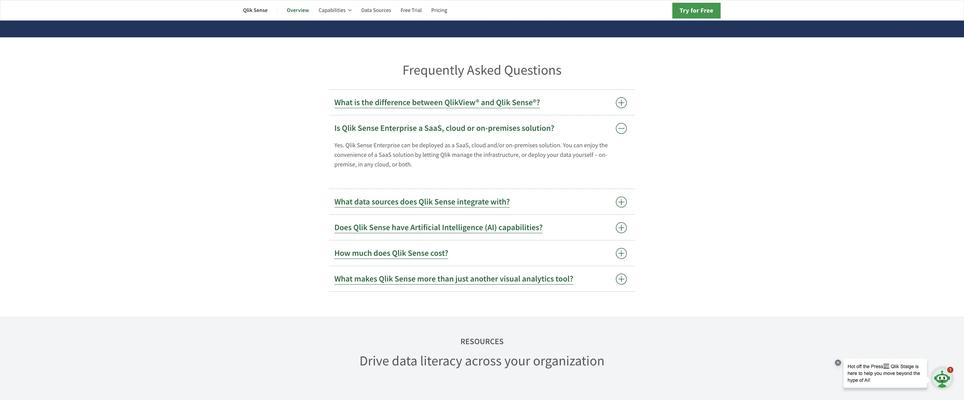Task type: locate. For each thing, give the bounding box(es) containing it.
of
[[368, 151, 373, 159]]

and/or
[[488, 142, 505, 150]]

1 horizontal spatial or
[[467, 123, 475, 134]]

1 horizontal spatial data
[[392, 352, 418, 370]]

the
[[362, 97, 374, 108], [600, 142, 608, 150], [474, 151, 483, 159]]

enterprise
[[381, 123, 417, 134], [374, 142, 400, 150]]

a
[[419, 123, 423, 134], [452, 142, 455, 150], [375, 151, 378, 159]]

is
[[335, 123, 341, 134]]

what makes qlik sense more than just another visual analytics tool?
[[335, 274, 574, 285]]

1 vertical spatial data
[[355, 197, 370, 207]]

data for what data sources does qlik sense integrate with?
[[355, 197, 370, 207]]

data down you
[[560, 151, 572, 159]]

does inside dropdown button
[[374, 248, 391, 259]]

how much does qlik sense cost? button
[[329, 241, 636, 266]]

1 horizontal spatial can
[[574, 142, 583, 150]]

0 vertical spatial on-
[[477, 123, 488, 134]]

a right of
[[375, 151, 378, 159]]

cloud inside yes. qlik sense enterprise can be deployed as a saas, cloud and/or on-premises solution. you can enjoy the convenience of a saas solution by letting qlik manage the infrastructure, or deploy your data yourself – on- premise, in any cloud, or both.
[[472, 142, 486, 150]]

another
[[471, 274, 499, 285]]

premises inside yes. qlik sense enterprise can be deployed as a saas, cloud and/or on-premises solution. you can enjoy the convenience of a saas solution by letting qlik manage the infrastructure, or deploy your data yourself – on- premise, in any cloud, or both.
[[515, 142, 538, 150]]

2 vertical spatial or
[[392, 161, 398, 169]]

you
[[563, 142, 573, 150]]

1 horizontal spatial cloud
[[472, 142, 486, 150]]

0 vertical spatial does
[[401, 197, 417, 207]]

pricing link
[[432, 2, 448, 19]]

difference
[[375, 97, 411, 108]]

0 vertical spatial enterprise
[[381, 123, 417, 134]]

2 vertical spatial on-
[[599, 151, 608, 159]]

0 horizontal spatial does
[[374, 248, 391, 259]]

3 what from the top
[[335, 274, 353, 285]]

1 horizontal spatial does
[[401, 197, 417, 207]]

the right is at the left of the page
[[362, 97, 374, 108]]

0 vertical spatial premises
[[488, 123, 521, 134]]

visual
[[500, 274, 521, 285]]

try for free link
[[673, 3, 721, 19]]

yes. qlik sense enterprise can be deployed as a saas, cloud and/or on-premises solution. you can enjoy the convenience of a saas solution by letting qlik manage the infrastructure, or deploy your data yourself – on- premise, in any cloud, or both.
[[335, 142, 608, 169]]

what left is at the left of the page
[[335, 97, 353, 108]]

enterprise inside yes. qlik sense enterprise can be deployed as a saas, cloud and/or on-premises solution. you can enjoy the convenience of a saas solution by letting qlik manage the infrastructure, or deploy your data yourself – on- premise, in any cloud, or both.
[[374, 142, 400, 150]]

what data sources does qlik sense integrate with?
[[335, 197, 510, 207]]

saas, up deployed
[[425, 123, 444, 134]]

both.
[[399, 161, 413, 169]]

cloud inside dropdown button
[[446, 123, 466, 134]]

1 horizontal spatial your
[[547, 151, 559, 159]]

premise,
[[335, 161, 357, 169]]

data left sources
[[355, 197, 370, 207]]

your
[[547, 151, 559, 159], [505, 352, 531, 370]]

what for what is the difference between qlikview® and qlik sense®?
[[335, 97, 353, 108]]

0 vertical spatial cloud
[[446, 123, 466, 134]]

free right the for
[[701, 6, 714, 15]]

artificial
[[411, 222, 441, 233]]

your down 'solution.' at right
[[547, 151, 559, 159]]

(ai)
[[485, 222, 497, 233]]

0 horizontal spatial saas,
[[425, 123, 444, 134]]

1 vertical spatial cloud
[[472, 142, 486, 150]]

data for drive data literacy across your organization
[[392, 352, 418, 370]]

or inside dropdown button
[[467, 123, 475, 134]]

free trial link
[[401, 2, 422, 19]]

data inside dropdown button
[[355, 197, 370, 207]]

saas, up the manage
[[456, 142, 471, 150]]

with?
[[491, 197, 510, 207]]

solution.
[[540, 142, 562, 150]]

2 horizontal spatial data
[[560, 151, 572, 159]]

be
[[412, 142, 419, 150]]

1 vertical spatial premises
[[515, 142, 538, 150]]

enterprise inside dropdown button
[[381, 123, 417, 134]]

1 what from the top
[[335, 97, 353, 108]]

1 horizontal spatial the
[[474, 151, 483, 159]]

data sources link
[[362, 2, 391, 19]]

1 horizontal spatial a
[[419, 123, 423, 134]]

can
[[402, 142, 411, 150], [574, 142, 583, 150]]

on-
[[477, 123, 488, 134], [506, 142, 515, 150], [599, 151, 608, 159]]

1 vertical spatial on-
[[506, 142, 515, 150]]

0 vertical spatial saas,
[[425, 123, 444, 134]]

sources
[[372, 197, 399, 207]]

what is the difference between qlikview® and qlik sense®?
[[335, 97, 541, 108]]

2 what from the top
[[335, 197, 353, 207]]

sense inside yes. qlik sense enterprise can be deployed as a saas, cloud and/or on-premises solution. you can enjoy the convenience of a saas solution by letting qlik manage the infrastructure, or deploy your data yourself – on- premise, in any cloud, or both.
[[357, 142, 373, 150]]

0 vertical spatial or
[[467, 123, 475, 134]]

0 horizontal spatial the
[[362, 97, 374, 108]]

does right sources
[[401, 197, 417, 207]]

0 horizontal spatial or
[[392, 161, 398, 169]]

menu bar
[[243, 2, 457, 19]]

free left trial
[[401, 7, 411, 14]]

can right you
[[574, 142, 583, 150]]

premises up and/or
[[488, 123, 521, 134]]

sense®?
[[512, 97, 541, 108]]

1 vertical spatial the
[[600, 142, 608, 150]]

–
[[595, 151, 598, 159]]

2 vertical spatial a
[[375, 151, 378, 159]]

what
[[335, 97, 353, 108], [335, 197, 353, 207], [335, 274, 353, 285]]

qlik inside 'link'
[[243, 7, 253, 14]]

letting
[[423, 151, 440, 159]]

0 vertical spatial data
[[560, 151, 572, 159]]

2 vertical spatial data
[[392, 352, 418, 370]]

on- inside is qlik sense enterprise a saas, cloud or on-premises solution? dropdown button
[[477, 123, 488, 134]]

your right the across
[[505, 352, 531, 370]]

enterprise for can
[[374, 142, 400, 150]]

0 vertical spatial a
[[419, 123, 423, 134]]

by
[[415, 151, 422, 159]]

just
[[456, 274, 469, 285]]

0 vertical spatial the
[[362, 97, 374, 108]]

2 horizontal spatial on-
[[599, 151, 608, 159]]

a right as
[[452, 142, 455, 150]]

1 vertical spatial enterprise
[[374, 142, 400, 150]]

1 vertical spatial or
[[522, 151, 527, 159]]

or left deploy
[[522, 151, 527, 159]]

0 vertical spatial what
[[335, 97, 353, 108]]

yes.
[[335, 142, 345, 150]]

does
[[335, 222, 352, 233]]

in
[[358, 161, 363, 169]]

the right the manage
[[474, 151, 483, 159]]

saas, inside dropdown button
[[425, 123, 444, 134]]

how much does qlik sense cost?
[[335, 248, 449, 259]]

0 horizontal spatial on-
[[477, 123, 488, 134]]

does
[[401, 197, 417, 207], [374, 248, 391, 259]]

enterprise up saas
[[374, 142, 400, 150]]

infrastructure,
[[484, 151, 521, 159]]

capabilities link
[[319, 2, 352, 19]]

0 horizontal spatial a
[[375, 151, 378, 159]]

cloud
[[446, 123, 466, 134], [472, 142, 486, 150]]

2 vertical spatial what
[[335, 274, 353, 285]]

data
[[560, 151, 572, 159], [355, 197, 370, 207], [392, 352, 418, 370]]

is
[[355, 97, 360, 108]]

cloud,
[[375, 161, 391, 169]]

0 vertical spatial your
[[547, 151, 559, 159]]

your inside yes. qlik sense enterprise can be deployed as a saas, cloud and/or on-premises solution. you can enjoy the convenience of a saas solution by letting qlik manage the infrastructure, or deploy your data yourself – on- premise, in any cloud, or both.
[[547, 151, 559, 159]]

enterprise up 'be'
[[381, 123, 417, 134]]

0 horizontal spatial your
[[505, 352, 531, 370]]

premises up deploy
[[515, 142, 538, 150]]

1 vertical spatial what
[[335, 197, 353, 207]]

organization
[[533, 352, 605, 370]]

on- up and/or
[[477, 123, 488, 134]]

1 vertical spatial does
[[374, 248, 391, 259]]

trial
[[412, 7, 422, 14]]

cost?
[[431, 248, 449, 259]]

sense
[[254, 7, 268, 14], [358, 123, 379, 134], [357, 142, 373, 150], [435, 197, 456, 207], [370, 222, 390, 233], [408, 248, 429, 259], [395, 274, 416, 285]]

what left "makes"
[[335, 274, 353, 285]]

2 horizontal spatial or
[[522, 151, 527, 159]]

data sources
[[362, 7, 391, 14]]

any
[[364, 161, 374, 169]]

2 horizontal spatial a
[[452, 142, 455, 150]]

1 can from the left
[[402, 142, 411, 150]]

does qlik sense have artificial intelligence (ai) capabilities?
[[335, 222, 543, 233]]

cloud up as
[[446, 123, 466, 134]]

on- up infrastructure,
[[506, 142, 515, 150]]

makes
[[355, 274, 378, 285]]

what data sources does qlik sense integrate with? button
[[329, 189, 636, 215]]

or up yes. qlik sense enterprise can be deployed as a saas, cloud and/or on-premises solution. you can enjoy the convenience of a saas solution by letting qlik manage the infrastructure, or deploy your data yourself – on- premise, in any cloud, or both.
[[467, 123, 475, 134]]

1 horizontal spatial free
[[701, 6, 714, 15]]

cloud left and/or
[[472, 142, 486, 150]]

1 horizontal spatial on-
[[506, 142, 515, 150]]

1 horizontal spatial saas,
[[456, 142, 471, 150]]

on- right –
[[599, 151, 608, 159]]

saas
[[379, 151, 392, 159]]

data right drive
[[392, 352, 418, 370]]

convenience
[[335, 151, 367, 159]]

1 vertical spatial a
[[452, 142, 455, 150]]

2 vertical spatial the
[[474, 151, 483, 159]]

a up deployed
[[419, 123, 423, 134]]

1 vertical spatial saas,
[[456, 142, 471, 150]]

0 horizontal spatial cloud
[[446, 123, 466, 134]]

the right enjoy in the right top of the page
[[600, 142, 608, 150]]

does right much
[[374, 248, 391, 259]]

can left 'be'
[[402, 142, 411, 150]]

what up does
[[335, 197, 353, 207]]

or left both.
[[392, 161, 398, 169]]

0 horizontal spatial can
[[402, 142, 411, 150]]

frequently asked questions
[[403, 62, 562, 79]]

0 horizontal spatial data
[[355, 197, 370, 207]]

and
[[481, 97, 495, 108]]



Task type: describe. For each thing, give the bounding box(es) containing it.
2 can from the left
[[574, 142, 583, 150]]

have
[[392, 222, 409, 233]]

data inside yes. qlik sense enterprise can be deployed as a saas, cloud and/or on-premises solution. you can enjoy the convenience of a saas solution by letting qlik manage the infrastructure, or deploy your data yourself – on- premise, in any cloud, or both.
[[560, 151, 572, 159]]

drive data literacy across your organization
[[360, 352, 605, 370]]

capabilities?
[[499, 222, 543, 233]]

enterprise for a
[[381, 123, 417, 134]]

what makes qlik sense more than just another visual analytics tool? button
[[329, 266, 636, 292]]

questions
[[505, 62, 562, 79]]

saas, inside yes. qlik sense enterprise can be deployed as a saas, cloud and/or on-premises solution. you can enjoy the convenience of a saas solution by letting qlik manage the infrastructure, or deploy your data yourself – on- premise, in any cloud, or both.
[[456, 142, 471, 150]]

much
[[352, 248, 372, 259]]

what for what makes qlik sense more than just another visual analytics tool?
[[335, 274, 353, 285]]

try
[[680, 6, 690, 15]]

the inside what is the difference between qlikview® and qlik sense®? dropdown button
[[362, 97, 374, 108]]

free trial
[[401, 7, 422, 14]]

for
[[691, 6, 700, 15]]

deploy
[[529, 151, 546, 159]]

1 vertical spatial your
[[505, 352, 531, 370]]

drive
[[360, 352, 389, 370]]

between
[[412, 97, 443, 108]]

a inside is qlik sense enterprise a saas, cloud or on-premises solution? dropdown button
[[419, 123, 423, 134]]

integrate
[[457, 197, 489, 207]]

solution
[[393, 151, 414, 159]]

more
[[418, 274, 436, 285]]

premises inside dropdown button
[[488, 123, 521, 134]]

pricing
[[432, 7, 448, 14]]

asked
[[467, 62, 502, 79]]

tool?
[[556, 274, 574, 285]]

deployed
[[420, 142, 444, 150]]

try for free
[[680, 6, 714, 15]]

qlik sense link
[[243, 2, 268, 19]]

literacy
[[421, 352, 463, 370]]

overview
[[287, 7, 309, 14]]

qlik sense
[[243, 7, 268, 14]]

enjoy
[[585, 142, 599, 150]]

solution?
[[522, 123, 555, 134]]

how
[[335, 248, 351, 259]]

does qlik sense have artificial intelligence (ai) capabilities? button
[[329, 215, 636, 240]]

overview link
[[287, 2, 309, 19]]

is qlik sense enterprise a saas, cloud or on-premises solution?
[[335, 123, 555, 134]]

sources
[[373, 7, 391, 14]]

data
[[362, 7, 372, 14]]

is qlik sense enterprise a saas, cloud or on-premises solution? button
[[329, 116, 636, 141]]

resources
[[461, 336, 504, 347]]

frequently
[[403, 62, 465, 79]]

manage
[[452, 151, 473, 159]]

as
[[445, 142, 451, 150]]

across
[[465, 352, 502, 370]]

0 horizontal spatial free
[[401, 7, 411, 14]]

capabilities
[[319, 7, 346, 14]]

what is the difference between qlikview® and qlik sense®? button
[[329, 90, 636, 115]]

2 horizontal spatial the
[[600, 142, 608, 150]]

qlikview®
[[445, 97, 480, 108]]

menu bar containing qlik sense
[[243, 2, 457, 19]]

analytics
[[523, 274, 554, 285]]

than
[[438, 274, 454, 285]]

what for what data sources does qlik sense integrate with?
[[335, 197, 353, 207]]

sense inside 'link'
[[254, 7, 268, 14]]

does inside dropdown button
[[401, 197, 417, 207]]

yourself
[[573, 151, 594, 159]]

intelligence
[[442, 222, 484, 233]]



Task type: vqa. For each thing, say whether or not it's contained in the screenshot.
What data sources does Qlik Sense integrate with? What
yes



